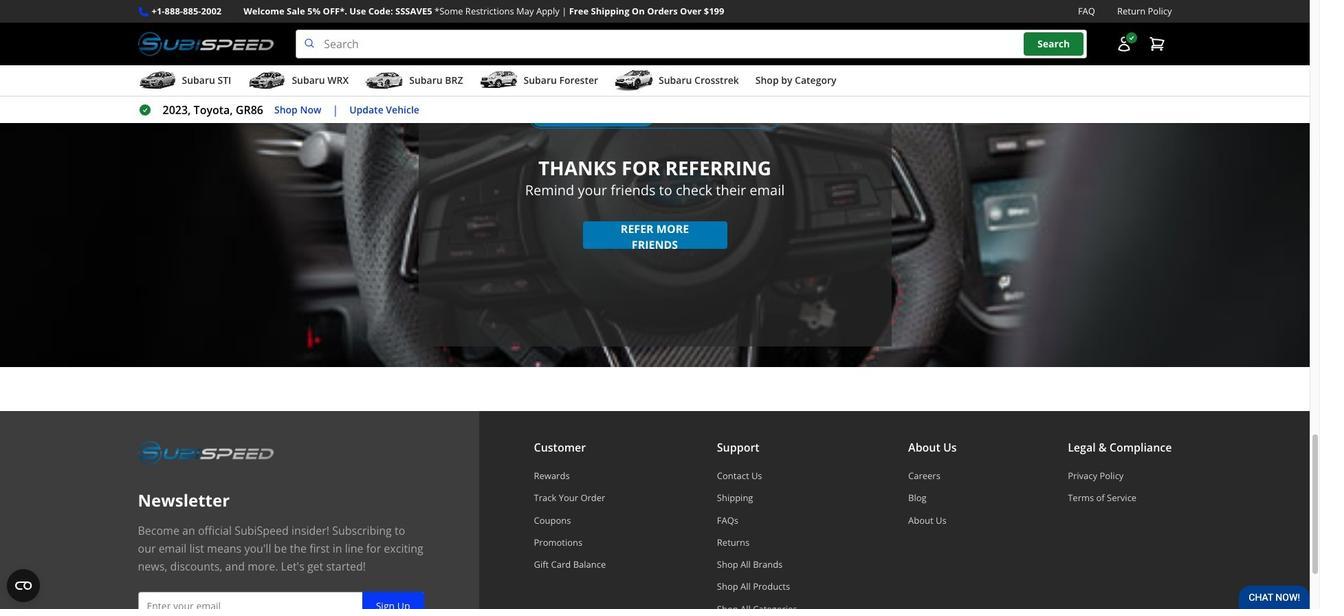Task type: describe. For each thing, give the bounding box(es) containing it.
a subaru sti thumbnail image image
[[138, 70, 176, 91]]

Enter your email text field
[[138, 592, 424, 609]]

button image
[[1116, 36, 1133, 52]]



Task type: vqa. For each thing, say whether or not it's contained in the screenshot.
the bottom subispeed logo
yes



Task type: locate. For each thing, give the bounding box(es) containing it.
a subaru forester thumbnail image image
[[480, 70, 518, 91]]

alert
[[446, 133, 864, 270]]

open widget image
[[7, 570, 40, 603]]

2 subispeed logo image from the top
[[138, 439, 274, 468]]

heading
[[446, 155, 864, 181]]

subispeed logo image
[[138, 30, 274, 59], [138, 439, 274, 468]]

1 subispeed logo image from the top
[[138, 30, 274, 59]]

1 vertical spatial subispeed logo image
[[138, 439, 274, 468]]

0 vertical spatial subispeed logo image
[[138, 30, 274, 59]]

a subaru brz thumbnail image image
[[365, 70, 404, 91]]

a subaru crosstrek thumbnail image image
[[615, 70, 653, 91]]

search input field
[[296, 30, 1087, 59]]

a subaru wrx thumbnail image image
[[248, 70, 286, 91]]



